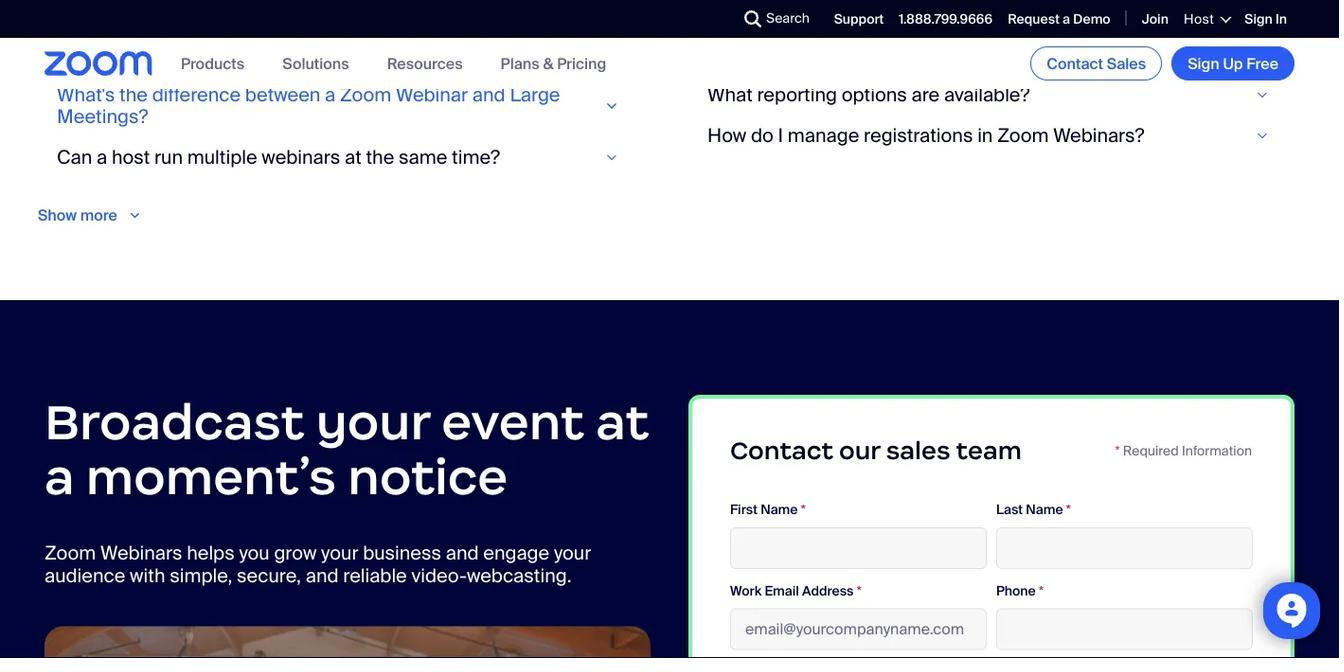 Task type: vqa. For each thing, say whether or not it's contained in the screenshot.
Zoom Whiteboard link
no



Task type: locate. For each thing, give the bounding box(es) containing it.
multiple
[[187, 145, 257, 170]]

required
[[1124, 442, 1179, 460]]

1 vertical spatial the
[[366, 145, 394, 170]]

0 horizontal spatial zoom
[[45, 541, 96, 566]]

name right 'last'
[[1027, 501, 1064, 519]]

broadcast
[[45, 391, 305, 454]]

a
[[1063, 10, 1071, 28], [325, 83, 336, 107], [97, 145, 107, 170], [45, 446, 74, 508]]

difference
[[152, 83, 241, 107]]

the down zoom logo
[[119, 83, 148, 107]]

0 horizontal spatial name
[[761, 501, 798, 519]]

run
[[154, 145, 183, 170]]

2 vertical spatial zoom
[[45, 541, 96, 566]]

0 vertical spatial zoom
[[340, 83, 392, 107]]

and
[[473, 83, 506, 107], [446, 541, 479, 566], [306, 564, 339, 588]]

last name *
[[997, 501, 1072, 519]]

contact up first name *
[[731, 435, 834, 466]]

contact for contact our sales team
[[731, 435, 834, 466]]

1 horizontal spatial at
[[596, 391, 650, 454]]

at inside frequently asked questions element
[[345, 145, 362, 170]]

sign left in at the top of page
[[1245, 10, 1273, 28]]

None text field
[[731, 528, 987, 569], [997, 528, 1254, 569], [997, 609, 1254, 651], [731, 528, 987, 569], [997, 528, 1254, 569], [997, 609, 1254, 651]]

1 horizontal spatial zoom
[[340, 83, 392, 107]]

* right 'first'
[[801, 501, 806, 519]]

1 horizontal spatial contact
[[1047, 54, 1104, 73]]

zoom down "solutions"
[[340, 83, 392, 107]]

frequently asked questions element
[[38, 0, 1302, 225]]

plans & pricing
[[501, 53, 607, 73]]

solutions button
[[283, 53, 349, 73]]

at
[[345, 145, 362, 170], [596, 391, 650, 454]]

sign for sign up free
[[1188, 54, 1220, 73]]

contact for contact sales
[[1047, 54, 1104, 73]]

0 vertical spatial at
[[345, 145, 362, 170]]

&
[[543, 53, 554, 73]]

zoom left webinars at the left of page
[[45, 541, 96, 566]]

can a host run multiple webinars at the same time? button
[[57, 145, 632, 170]]

simple,
[[170, 564, 233, 588]]

zoom webinars helps you grow your business and engage your audience with simple, secure, and reliable video-webcasting.
[[45, 541, 592, 588]]

audience
[[45, 564, 125, 588]]

search image
[[745, 10, 762, 27], [745, 10, 762, 27]]

first
[[731, 501, 758, 519]]

1 vertical spatial at
[[596, 391, 650, 454]]

0 horizontal spatial at
[[345, 145, 362, 170]]

email@yourcompanyname.com text field
[[731, 609, 987, 651]]

video-
[[412, 564, 467, 588]]

event
[[442, 391, 585, 454]]

zoom logo image
[[45, 51, 153, 76]]

notice
[[348, 446, 508, 508]]

how do i manage registrations in zoom webinars?
[[708, 124, 1145, 148]]

search
[[767, 9, 810, 27]]

1 vertical spatial contact
[[731, 435, 834, 466]]

2 name from the left
[[1027, 501, 1064, 519]]

sign inside sign up free link
[[1188, 54, 1220, 73]]

* required information
[[1116, 442, 1253, 460]]

in
[[978, 124, 993, 148]]

1.888.799.9666 link
[[900, 10, 993, 28]]

1 vertical spatial sign
[[1188, 54, 1220, 73]]

solutions
[[283, 53, 349, 73]]

work
[[731, 583, 762, 600]]

webinars
[[262, 145, 340, 170]]

what
[[708, 83, 753, 107]]

1 horizontal spatial the
[[366, 145, 394, 170]]

i
[[779, 124, 784, 148]]

support link
[[835, 10, 884, 28]]

with
[[130, 564, 165, 588]]

0 horizontal spatial the
[[119, 83, 148, 107]]

same
[[399, 145, 448, 170]]

1 horizontal spatial sign
[[1245, 10, 1273, 28]]

email
[[765, 583, 800, 600]]

zoom
[[340, 83, 392, 107], [998, 124, 1049, 148], [45, 541, 96, 566]]

the left same
[[366, 145, 394, 170]]

* right phone
[[1040, 583, 1044, 600]]

contact down request a demo
[[1047, 54, 1104, 73]]

1 horizontal spatial name
[[1027, 501, 1064, 519]]

sign up free
[[1188, 54, 1279, 73]]

plans
[[501, 53, 540, 73]]

2 horizontal spatial zoom
[[998, 124, 1049, 148]]

reporting
[[758, 83, 838, 107]]

sign for sign in
[[1245, 10, 1273, 28]]

business
[[363, 541, 442, 566]]

webinars?
[[1054, 124, 1145, 148]]

webinar
[[396, 83, 468, 107]]

0 horizontal spatial contact
[[731, 435, 834, 466]]

and inside "what's the difference between a zoom webinar and large meetings?"
[[473, 83, 506, 107]]

request a demo link
[[1008, 10, 1111, 28]]

contact sales link
[[1031, 46, 1163, 81]]

sign in link
[[1245, 10, 1288, 28]]

host button
[[1184, 10, 1230, 28]]

and left engage
[[446, 541, 479, 566]]

last
[[997, 501, 1023, 519]]

and down plans
[[473, 83, 506, 107]]

sign left the up
[[1188, 54, 1220, 73]]

None search field
[[676, 4, 750, 34]]

your
[[316, 391, 430, 454], [321, 541, 359, 566], [554, 541, 592, 566]]

what reporting options are available? button
[[708, 83, 1283, 107]]

work email address *
[[731, 583, 862, 600]]

0 vertical spatial sign
[[1245, 10, 1273, 28]]

0 horizontal spatial sign
[[1188, 54, 1220, 73]]

*
[[1116, 442, 1121, 460], [801, 501, 806, 519], [1067, 501, 1072, 519], [857, 583, 862, 600], [1040, 583, 1044, 600]]

* right "address" at the bottom of page
[[857, 583, 862, 600]]

contact our sales team element
[[689, 395, 1295, 659]]

products button
[[181, 53, 245, 73]]

zoom right in
[[998, 124, 1049, 148]]

between
[[245, 83, 321, 107]]

reliable
[[343, 564, 407, 588]]

0 vertical spatial the
[[119, 83, 148, 107]]

and left reliable
[[306, 564, 339, 588]]

your inside broadcast your event at a moment's notice
[[316, 391, 430, 454]]

name right 'first'
[[761, 501, 798, 519]]

0 vertical spatial contact
[[1047, 54, 1104, 73]]

1 name from the left
[[761, 501, 798, 519]]

sign
[[1245, 10, 1273, 28], [1188, 54, 1220, 73]]



Task type: describe. For each thing, give the bounding box(es) containing it.
zoom inside "what's the difference between a zoom webinar and large meetings?"
[[340, 83, 392, 107]]

moment's
[[86, 446, 336, 508]]

sign in
[[1245, 10, 1288, 28]]

resources button
[[387, 53, 463, 73]]

phone
[[997, 583, 1036, 600]]

registrations
[[864, 124, 974, 148]]

can a host run multiple webinars at the same time?
[[57, 145, 500, 170]]

and for large
[[473, 83, 506, 107]]

you
[[239, 541, 270, 566]]

free
[[1247, 54, 1279, 73]]

* left the required
[[1116, 442, 1121, 460]]

information
[[1183, 442, 1253, 460]]

more
[[80, 206, 117, 225]]

* right 'last'
[[1067, 501, 1072, 519]]

contact sales
[[1047, 54, 1147, 73]]

manage
[[788, 124, 860, 148]]

1.888.799.9666
[[900, 10, 993, 28]]

request
[[1008, 10, 1060, 28]]

what's the difference between a zoom webinar and large meetings? button
[[57, 83, 632, 129]]

sales
[[1107, 54, 1147, 73]]

in
[[1276, 10, 1288, 28]]

what's the difference between a zoom webinar and large meetings?
[[57, 83, 560, 129]]

zoom inside "zoom webinars helps you grow your business and engage your audience with simple, secure, and reliable video-webcasting."
[[45, 541, 96, 566]]

engage
[[484, 541, 550, 566]]

team
[[957, 435, 1022, 466]]

how
[[708, 124, 747, 148]]

the inside "what's the difference between a zoom webinar and large meetings?"
[[119, 83, 148, 107]]

address
[[803, 583, 854, 600]]

can
[[57, 145, 92, 170]]

meetings?
[[57, 105, 148, 129]]

secure,
[[237, 564, 301, 588]]

show more
[[38, 206, 117, 225]]

what reporting options are available?
[[708, 83, 1030, 107]]

a inside broadcast your event at a moment's notice
[[45, 446, 74, 508]]

helps
[[187, 541, 235, 566]]

grow
[[274, 541, 317, 566]]

host
[[112, 145, 150, 170]]

first name *
[[731, 501, 806, 519]]

at inside broadcast your event at a moment's notice
[[596, 391, 650, 454]]

contact our sales team
[[731, 435, 1022, 466]]

resources
[[387, 53, 463, 73]]

are
[[912, 83, 940, 107]]

host
[[1184, 10, 1215, 28]]

do
[[751, 124, 774, 148]]

products
[[181, 53, 245, 73]]

sales
[[887, 435, 951, 466]]

show more button
[[38, 206, 155, 225]]

1 vertical spatial zoom
[[998, 124, 1049, 148]]

up
[[1224, 54, 1244, 73]]

options
[[842, 83, 908, 107]]

support
[[835, 10, 884, 28]]

what's
[[57, 83, 115, 107]]

and for engage
[[446, 541, 479, 566]]

available?
[[945, 83, 1030, 107]]

phone *
[[997, 583, 1044, 600]]

name for first
[[761, 501, 798, 519]]

join link
[[1142, 10, 1169, 28]]

plans & pricing link
[[501, 53, 607, 73]]

webinars
[[100, 541, 182, 566]]

large
[[510, 83, 560, 107]]

show
[[38, 206, 77, 225]]

join
[[1142, 10, 1169, 28]]

sign up free link
[[1172, 46, 1295, 81]]

broadcast your event at a moment's notice
[[45, 391, 650, 508]]

name for last
[[1027, 501, 1064, 519]]

how do i manage registrations in zoom webinars? button
[[708, 124, 1283, 148]]

time?
[[452, 145, 500, 170]]

our
[[840, 435, 881, 466]]

pricing
[[557, 53, 607, 73]]

request a demo
[[1008, 10, 1111, 28]]

webcasting.
[[467, 564, 572, 588]]

a inside "what's the difference between a zoom webinar and large meetings?"
[[325, 83, 336, 107]]



